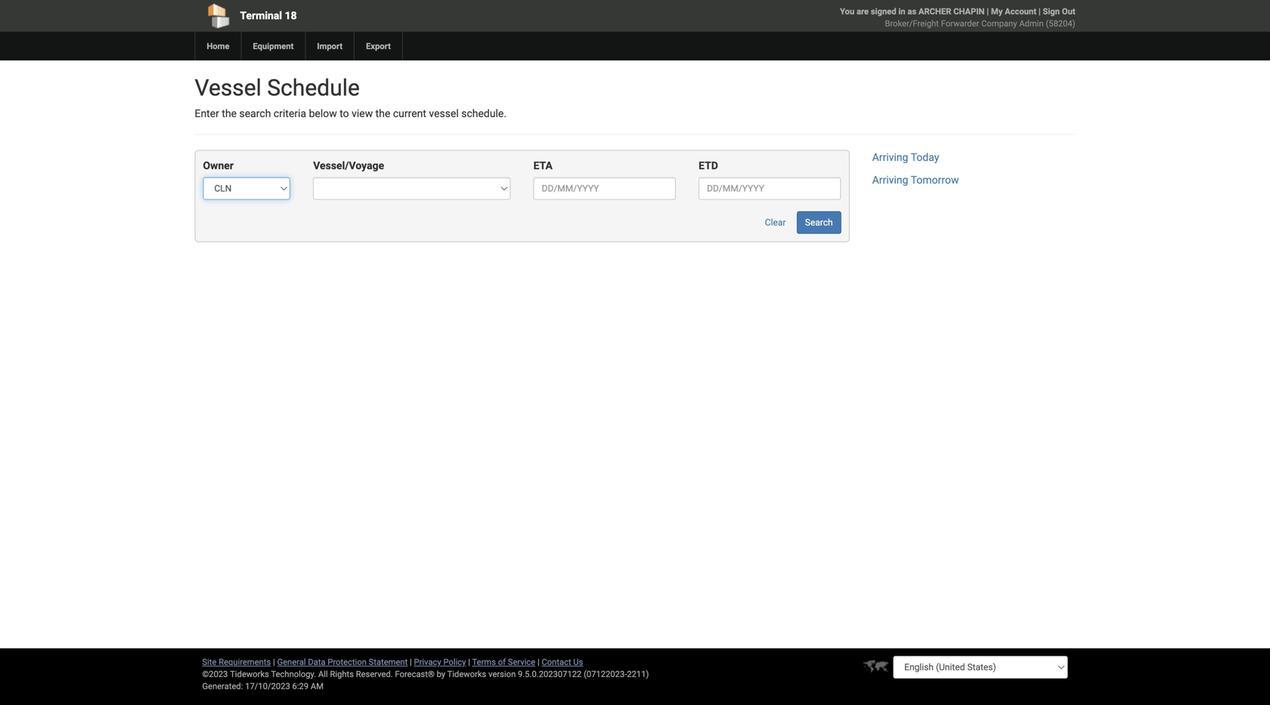 Task type: locate. For each thing, give the bounding box(es) containing it.
|
[[987, 6, 989, 16], [1039, 6, 1041, 16], [273, 658, 275, 668], [410, 658, 412, 668], [468, 658, 470, 668], [538, 658, 540, 668]]

policy
[[444, 658, 466, 668]]

2 arriving from the top
[[873, 174, 909, 186]]

am
[[311, 682, 324, 692]]

requirements
[[219, 658, 271, 668]]

search
[[239, 107, 271, 120]]

owner
[[203, 160, 234, 172]]

17/10/2023
[[245, 682, 290, 692]]

export link
[[354, 32, 402, 61]]

import link
[[305, 32, 354, 61]]

forwarder
[[942, 19, 980, 28]]

us
[[574, 658, 584, 668]]

site
[[202, 658, 217, 668]]

1 arriving from the top
[[873, 151, 909, 164]]

export
[[366, 41, 391, 51]]

privacy
[[414, 658, 442, 668]]

technology.
[[271, 670, 316, 680]]

18
[[285, 9, 297, 22]]

current
[[393, 107, 427, 120]]

| up 'forecast®'
[[410, 658, 412, 668]]

contact us link
[[542, 658, 584, 668]]

forecast®
[[395, 670, 435, 680]]

of
[[498, 658, 506, 668]]

arriving up the 'arriving tomorrow'
[[873, 151, 909, 164]]

search button
[[797, 211, 842, 234]]

eta
[[534, 160, 553, 172]]

the right enter
[[222, 107, 237, 120]]

1 the from the left
[[222, 107, 237, 120]]

sign
[[1043, 6, 1060, 16]]

arriving
[[873, 151, 909, 164], [873, 174, 909, 186]]

0 vertical spatial arriving
[[873, 151, 909, 164]]

etd
[[699, 160, 719, 172]]

1 vertical spatial arriving
[[873, 174, 909, 186]]

terms
[[472, 658, 496, 668]]

company
[[982, 19, 1018, 28]]

the
[[222, 107, 237, 120], [376, 107, 391, 120]]

1 horizontal spatial the
[[376, 107, 391, 120]]

tomorrow
[[911, 174, 960, 186]]

search
[[806, 217, 833, 228]]

0 horizontal spatial the
[[222, 107, 237, 120]]

| left my
[[987, 6, 989, 16]]

by
[[437, 670, 446, 680]]

view
[[352, 107, 373, 120]]

out
[[1063, 6, 1076, 16]]

sign out link
[[1043, 6, 1076, 16]]

arriving for arriving today
[[873, 151, 909, 164]]

to
[[340, 107, 349, 120]]

the right view
[[376, 107, 391, 120]]

you are signed in as archer chapin | my account | sign out broker/freight forwarder company admin (58204)
[[840, 6, 1076, 28]]

arriving down "arriving today" link
[[873, 174, 909, 186]]

are
[[857, 6, 869, 16]]

home
[[207, 41, 230, 51]]

chapin
[[954, 6, 985, 16]]

terminal 18 link
[[195, 0, 549, 32]]

6:29
[[292, 682, 309, 692]]

my account link
[[992, 6, 1037, 16]]

vessel
[[195, 75, 262, 101]]

privacy policy link
[[414, 658, 466, 668]]



Task type: vqa. For each thing, say whether or not it's contained in the screenshot.
archer
yes



Task type: describe. For each thing, give the bounding box(es) containing it.
rights
[[330, 670, 354, 680]]

vessel/voyage
[[313, 160, 384, 172]]

(07122023-
[[584, 670, 627, 680]]

©2023 tideworks
[[202, 670, 269, 680]]

broker/freight
[[885, 19, 939, 28]]

archer
[[919, 6, 952, 16]]

equipment
[[253, 41, 294, 51]]

home link
[[195, 32, 241, 61]]

arriving tomorrow
[[873, 174, 960, 186]]

| up tideworks
[[468, 658, 470, 668]]

general data protection statement link
[[277, 658, 408, 668]]

| left general
[[273, 658, 275, 668]]

terminal 18
[[240, 9, 297, 22]]

below
[[309, 107, 337, 120]]

arriving today
[[873, 151, 940, 164]]

schedule.
[[462, 107, 507, 120]]

2211)
[[627, 670, 649, 680]]

reserved.
[[356, 670, 393, 680]]

general
[[277, 658, 306, 668]]

terms of service link
[[472, 658, 536, 668]]

ETD text field
[[699, 177, 842, 200]]

vessel schedule enter the search criteria below to view the current vessel schedule.
[[195, 75, 507, 120]]

signed
[[871, 6, 897, 16]]

| left sign
[[1039, 6, 1041, 16]]

vessel
[[429, 107, 459, 120]]

in
[[899, 6, 906, 16]]

account
[[1005, 6, 1037, 16]]

version
[[489, 670, 516, 680]]

(58204)
[[1046, 19, 1076, 28]]

criteria
[[274, 107, 306, 120]]

today
[[911, 151, 940, 164]]

you
[[840, 6, 855, 16]]

as
[[908, 6, 917, 16]]

9.5.0.202307122
[[518, 670, 582, 680]]

terminal
[[240, 9, 282, 22]]

site requirements | general data protection statement | privacy policy | terms of service | contact us ©2023 tideworks technology. all rights reserved. forecast® by tideworks version 9.5.0.202307122 (07122023-2211) generated: 17/10/2023 6:29 am
[[202, 658, 649, 692]]

equipment link
[[241, 32, 305, 61]]

data
[[308, 658, 326, 668]]

statement
[[369, 658, 408, 668]]

all
[[318, 670, 328, 680]]

my
[[992, 6, 1003, 16]]

protection
[[328, 658, 367, 668]]

site requirements link
[[202, 658, 271, 668]]

schedule
[[267, 75, 360, 101]]

clear
[[765, 217, 786, 228]]

generated:
[[202, 682, 243, 692]]

service
[[508, 658, 536, 668]]

arriving tomorrow link
[[873, 174, 960, 186]]

2 the from the left
[[376, 107, 391, 120]]

import
[[317, 41, 343, 51]]

| up 9.5.0.202307122
[[538, 658, 540, 668]]

contact
[[542, 658, 572, 668]]

clear button
[[757, 211, 795, 234]]

arriving today link
[[873, 151, 940, 164]]

enter
[[195, 107, 219, 120]]

arriving for arriving tomorrow
[[873, 174, 909, 186]]

tideworks
[[448, 670, 487, 680]]

ETA text field
[[534, 177, 676, 200]]

admin
[[1020, 19, 1044, 28]]



